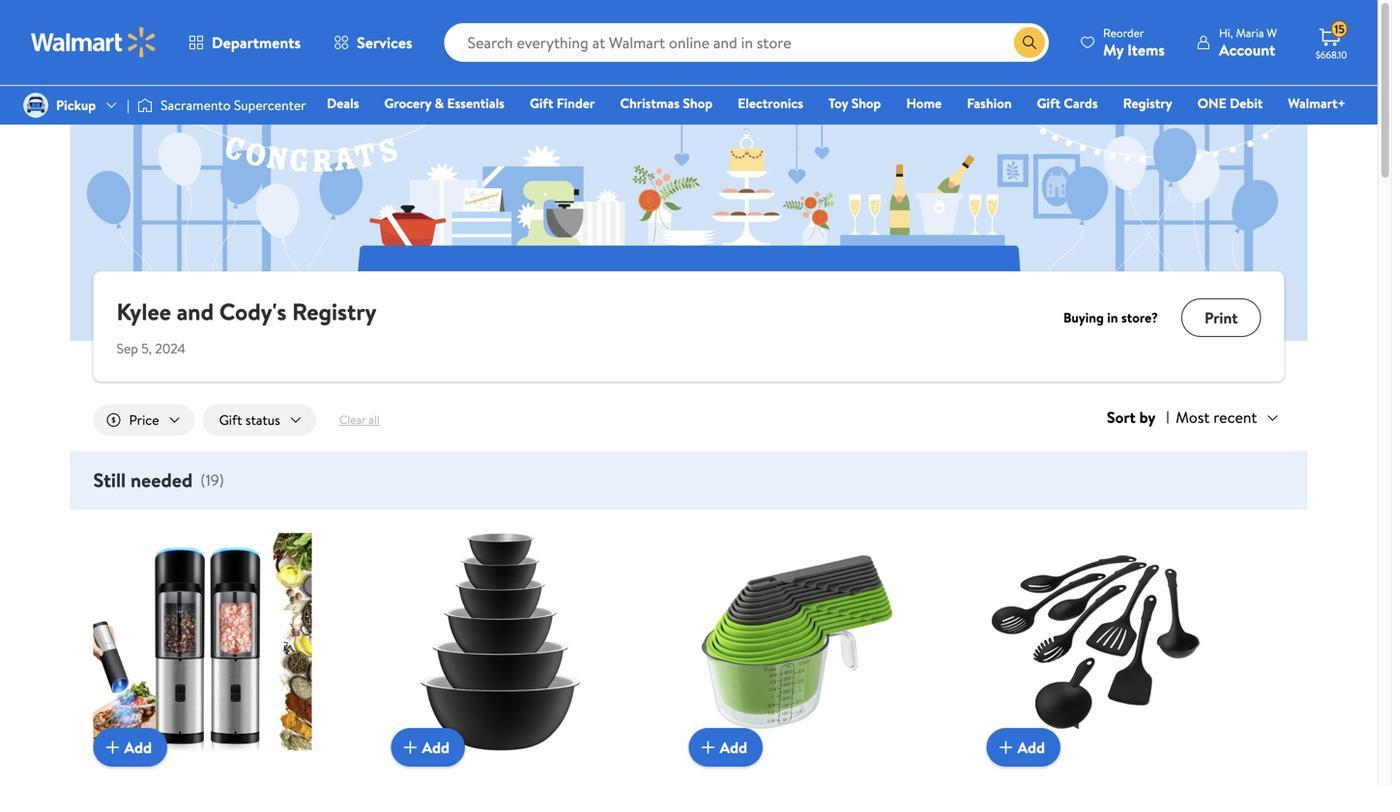 Task type: locate. For each thing, give the bounding box(es) containing it.
1 add from the left
[[124, 737, 152, 759]]

gift left cards
[[1037, 94, 1061, 113]]

registry down "items"
[[1123, 94, 1172, 113]]

sep
[[116, 339, 138, 358]]

toy shop
[[829, 94, 881, 113]]

2 horizontal spatial gift
[[1037, 94, 1061, 113]]

1 horizontal spatial add to cart image
[[697, 737, 720, 760]]

0 horizontal spatial shop
[[683, 94, 713, 113]]

deals link
[[318, 93, 368, 114]]

most recent button
[[1168, 405, 1284, 431]]

1 shop from the left
[[683, 94, 713, 113]]

gift cards link
[[1028, 93, 1107, 114]]

registry
[[1123, 94, 1172, 113], [292, 296, 377, 328]]

add for cocobela 2 pack electric salt and pepper grinder set battery operated auto mill, stainless steel automatic shaker with light,one hand automatic operation,black image
[[124, 737, 152, 759]]

19
[[206, 470, 219, 491]]

3 add from the left
[[720, 737, 747, 759]]

add button for the tinana mixing bowls set: 6 piece stainless steel mixing bowls, metal nesting storage bowls for kitchen, size 8, 5, 4, 3, 1.5, 0.75 qt, great for prep, baking, serving-black image
[[391, 729, 465, 768]]

cards
[[1064, 94, 1098, 113]]

supercenter
[[234, 96, 306, 115]]

reorder my items
[[1103, 25, 1165, 60]]

price
[[129, 411, 159, 430]]

1 add button from the left
[[93, 729, 167, 768]]

1 horizontal spatial gift
[[530, 94, 553, 113]]

gift left status
[[219, 411, 242, 430]]

buying in store?
[[1063, 308, 1158, 327]]

0 horizontal spatial  image
[[23, 93, 48, 118]]

add to cart image for prep solutions 15 piece magnetic measuring set image
[[697, 737, 720, 760]]

tinana mixing bowls set: 6 piece stainless steel mixing bowls, metal nesting storage bowls for kitchen, size 8, 5, 4, 3, 1.5, 0.75 qt, great for prep, baking, serving-black image
[[391, 534, 610, 752]]

christmas
[[620, 94, 680, 113]]

toy
[[829, 94, 848, 113]]

2 shop from the left
[[851, 94, 881, 113]]

0 vertical spatial registry
[[1123, 94, 1172, 113]]

1 horizontal spatial shop
[[851, 94, 881, 113]]

gift inside dropdown button
[[219, 411, 242, 430]]

home link
[[898, 93, 950, 114]]

3 add button from the left
[[689, 729, 763, 768]]

gift
[[530, 94, 553, 113], [1037, 94, 1061, 113], [219, 411, 242, 430]]

and
[[177, 296, 214, 328]]

add group
[[93, 534, 368, 786], [391, 534, 666, 786], [689, 534, 963, 786], [987, 534, 1261, 786]]

mainstays 8-piece nylon kitchen utensil set with connector ring, black plastic image
[[987, 534, 1205, 752]]

one debit
[[1198, 94, 1263, 113]]

walmart+
[[1288, 94, 1346, 113]]

grocery & essentials link
[[376, 93, 513, 114]]

status
[[245, 411, 280, 430]]

items
[[1127, 39, 1165, 60]]

one
[[1198, 94, 1227, 113]]

needed
[[130, 467, 193, 494]]

cody's
[[219, 296, 287, 328]]

walmart+ link
[[1279, 93, 1354, 114]]

3 add to cart image from the left
[[994, 737, 1017, 760]]

registry right cody's
[[292, 296, 377, 328]]

(
[[200, 470, 206, 491]]

christmas shop link
[[611, 93, 721, 114]]

sep 5, 2024
[[116, 339, 186, 358]]

add to cart image
[[101, 737, 124, 760], [697, 737, 720, 760], [994, 737, 1017, 760]]

0 horizontal spatial add to cart image
[[101, 737, 124, 760]]

add button for mainstays 8-piece nylon kitchen utensil set with connector ring, black plastic image
[[987, 729, 1061, 768]]

2 add from the left
[[422, 737, 450, 759]]

shop for christmas shop
[[683, 94, 713, 113]]

in
[[1107, 308, 1118, 327]]

4 add group from the left
[[987, 534, 1261, 786]]

services
[[357, 32, 412, 53]]

4 add from the left
[[1017, 737, 1045, 759]]

2 horizontal spatial add to cart image
[[994, 737, 1017, 760]]

|
[[127, 96, 130, 115]]

grocery
[[384, 94, 431, 113]]

registry link
[[1114, 93, 1181, 114]]

fashion link
[[958, 93, 1020, 114]]

1 horizontal spatial  image
[[137, 96, 153, 115]]

0 horizontal spatial registry
[[292, 296, 377, 328]]

add button for cocobela 2 pack electric salt and pepper grinder set battery operated auto mill, stainless steel automatic shaker with light,one hand automatic operation,black image
[[93, 729, 167, 768]]

maria
[[1236, 25, 1264, 41]]

1 add to cart image from the left
[[101, 737, 124, 760]]

2 add button from the left
[[391, 729, 465, 768]]

w
[[1267, 25, 1277, 41]]

 image right the |
[[137, 96, 153, 115]]

 image left pickup
[[23, 93, 48, 118]]

0 horizontal spatial gift
[[219, 411, 242, 430]]

4 add button from the left
[[987, 729, 1061, 768]]

kylee and cody's registry
[[116, 296, 377, 328]]

2 add to cart image from the left
[[697, 737, 720, 760]]

print
[[1205, 307, 1238, 329]]

buying
[[1063, 308, 1104, 327]]

shop
[[683, 94, 713, 113], [851, 94, 881, 113]]

sort by
[[1107, 407, 1156, 428]]

deals
[[327, 94, 359, 113]]

add button
[[93, 729, 167, 768], [391, 729, 465, 768], [689, 729, 763, 768], [987, 729, 1061, 768]]

add
[[124, 737, 152, 759], [422, 737, 450, 759], [720, 737, 747, 759], [1017, 737, 1045, 759]]

add to cart image
[[399, 737, 422, 760]]

reorder
[[1103, 25, 1144, 41]]

shop right "christmas"
[[683, 94, 713, 113]]

gift for gift cards
[[1037, 94, 1061, 113]]

gift left finder
[[530, 94, 553, 113]]

shop for toy shop
[[851, 94, 881, 113]]

gift finder link
[[521, 93, 604, 114]]

essentials
[[447, 94, 505, 113]]

15
[[1334, 21, 1345, 37]]

 image
[[23, 93, 48, 118], [137, 96, 153, 115]]

sacramento supercenter
[[161, 96, 306, 115]]

1 add group from the left
[[93, 534, 368, 786]]

gift status
[[219, 411, 280, 430]]

clear all
[[339, 412, 380, 428]]

shop right 'toy'
[[851, 94, 881, 113]]



Task type: vqa. For each thing, say whether or not it's contained in the screenshot.
walmart image
yes



Task type: describe. For each thing, give the bounding box(es) containing it.
debit
[[1230, 94, 1263, 113]]

all
[[369, 412, 380, 428]]

gift for gift status
[[219, 411, 242, 430]]

kylee
[[116, 296, 171, 328]]

1 horizontal spatial registry
[[1123, 94, 1172, 113]]

search icon image
[[1022, 35, 1037, 50]]

1 vertical spatial registry
[[292, 296, 377, 328]]

by
[[1139, 407, 1156, 428]]

departments button
[[172, 19, 317, 66]]

most recent
[[1176, 407, 1257, 428]]

cocobela 2 pack electric salt and pepper grinder set battery operated auto mill, stainless steel automatic shaker with light,one hand automatic operation,black image
[[93, 534, 312, 752]]

gift finder
[[530, 94, 595, 113]]

toy shop link
[[820, 93, 890, 114]]

add to cart image for cocobela 2 pack electric salt and pepper grinder set battery operated auto mill, stainless steel automatic shaker with light,one hand automatic operation,black image
[[101, 737, 124, 760]]

2024
[[155, 339, 186, 358]]

clear
[[339, 412, 366, 428]]

Walmart Site-Wide search field
[[444, 23, 1049, 62]]

still
[[93, 467, 126, 494]]

add for mainstays 8-piece nylon kitchen utensil set with connector ring, black plastic image
[[1017, 737, 1045, 759]]

gift for gift finder
[[530, 94, 553, 113]]

 image for pickup
[[23, 93, 48, 118]]

fashion
[[967, 94, 1012, 113]]

price button
[[93, 405, 195, 436]]

add button for prep solutions 15 piece magnetic measuring set image
[[689, 729, 763, 768]]

$668.10
[[1316, 48, 1347, 61]]

walmart image
[[31, 27, 157, 58]]

services button
[[317, 19, 429, 66]]

one debit link
[[1189, 93, 1272, 114]]

 image for sacramento supercenter
[[137, 96, 153, 115]]

my
[[1103, 39, 1124, 60]]

sort
[[1107, 407, 1136, 428]]

)
[[219, 470, 224, 491]]

3 add group from the left
[[689, 534, 963, 786]]

add to cart image for mainstays 8-piece nylon kitchen utensil set with connector ring, black plastic image
[[994, 737, 1017, 760]]

hi,
[[1219, 25, 1233, 41]]

recent
[[1213, 407, 1257, 428]]

&
[[435, 94, 444, 113]]

prep solutions 15 piece magnetic measuring set image
[[689, 534, 907, 752]]

hi, maria w account
[[1219, 25, 1277, 60]]

clear all button
[[324, 405, 395, 436]]

grocery & essentials
[[384, 94, 505, 113]]

electronics
[[738, 94, 803, 113]]

Search search field
[[444, 23, 1049, 62]]

gift cards
[[1037, 94, 1098, 113]]

sacramento
[[161, 96, 231, 115]]

add for prep solutions 15 piece magnetic measuring set image
[[720, 737, 747, 759]]

2 add group from the left
[[391, 534, 666, 786]]

still needed ( 19 )
[[93, 467, 224, 494]]

account
[[1219, 39, 1275, 60]]

5,
[[141, 339, 152, 358]]

home
[[906, 94, 942, 113]]

pickup
[[56, 96, 96, 115]]

electronics link
[[729, 93, 812, 114]]

departments
[[212, 32, 301, 53]]

print link
[[1181, 299, 1261, 337]]

gift status button
[[203, 405, 316, 436]]

christmas shop
[[620, 94, 713, 113]]

add for the tinana mixing bowls set: 6 piece stainless steel mixing bowls, metal nesting storage bowls for kitchen, size 8, 5, 4, 3, 1.5, 0.75 qt, great for prep, baking, serving-black image
[[422, 737, 450, 759]]

store?
[[1121, 308, 1158, 327]]

most
[[1176, 407, 1210, 428]]

finder
[[557, 94, 595, 113]]



